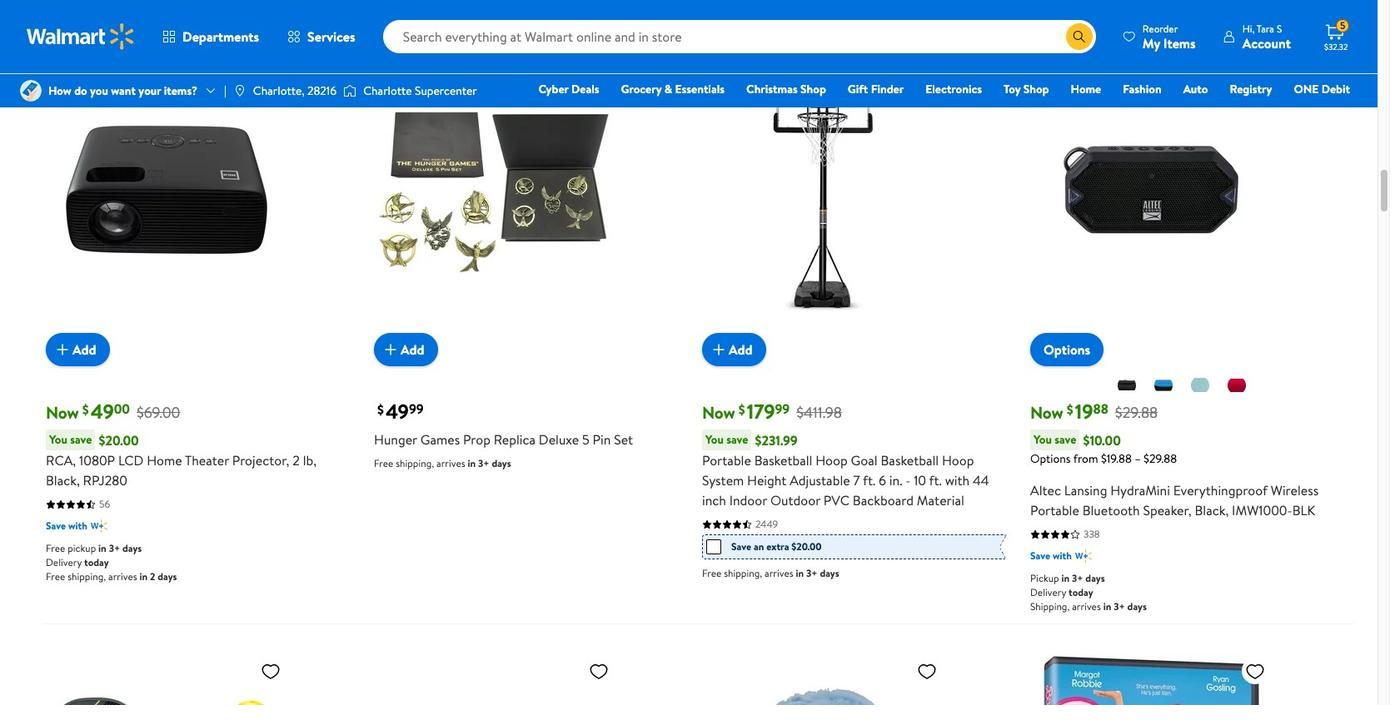 Task type: describe. For each thing, give the bounding box(es) containing it.
2 inside free pickup in 3+ days delivery today free shipping, arrives in 2 days
[[150, 570, 155, 584]]

338
[[1084, 527, 1100, 541]]

you inside 'you save $10.00 options from $19.88 – $29.88'
[[1034, 432, 1052, 448]]

2 hoop from the left
[[942, 452, 974, 470]]

charlotte
[[363, 82, 412, 99]]

1080p
[[79, 452, 115, 470]]

1 ft. from the left
[[863, 471, 876, 490]]

portable basketball hoop goal basketball hoop system height adjustable 7 ft. 6 in. - 10 ft. with 44 inch indoor outdoor pvc backboard material image
[[702, 27, 944, 353]]

altec
[[1030, 481, 1061, 500]]

$ for 179
[[739, 401, 745, 419]]

3+ inside free pickup in 3+ days delivery today free shipping, arrives in 2 days
[[109, 541, 120, 556]]

add button for $411.98
[[702, 333, 766, 367]]

lb,
[[303, 452, 317, 470]]

backboard
[[853, 491, 914, 510]]

black, inside you save $20.00 rca, 1080p lcd home theater projector, 2 lb, black, rpj280
[[46, 471, 80, 490]]

Walmart Site-Wide search field
[[383, 20, 1096, 53]]

hi, tara s account
[[1242, 21, 1291, 52]]

1 horizontal spatial save
[[731, 540, 751, 554]]

cyber deals link
[[531, 80, 607, 98]]

add to cart image
[[381, 340, 401, 360]]

2 49 from the left
[[386, 397, 409, 426]]

my
[[1143, 34, 1160, 52]]

7
[[853, 471, 860, 490]]

toy
[[1004, 81, 1021, 97]]

save for 179
[[726, 432, 748, 448]]

s
[[1277, 21, 1282, 35]]

you save $20.00 rca, 1080p lcd home theater projector, 2 lb, black, rpj280
[[46, 431, 317, 490]]

blk
[[1292, 501, 1315, 520]]

you save $231.99 portable basketball hoop goal basketball hoop system height adjustable 7 ft. 6 in. - 10 ft. with 44 inch indoor outdoor pvc backboard material
[[702, 431, 989, 510]]

how
[[48, 82, 71, 99]]

$411.98
[[796, 402, 842, 423]]

delivery inside free pickup in 3+ days delivery today free shipping, arrives in 2 days
[[46, 556, 82, 570]]

6
[[879, 471, 886, 490]]

save an extra $20.00 element
[[706, 539, 822, 556]]

add to favorites list, portable basketball hoop goal basketball hoop system height adjustable 7 ft. 6 in. - 10 ft. with 44 inch indoor outdoor pvc backboard material image
[[917, 33, 937, 54]]

3+ down save an extra $20.00
[[806, 566, 817, 581]]

toy shop
[[1004, 81, 1049, 97]]

add button for 49
[[374, 333, 438, 367]]

netnew pickleball paddles pickleball set of 2 paddles, 4 indoor outdoor pickleball balls, pickleball paddle set of 2 wood pickleball racket pickleball racquets gifts for men women all levels & ages image
[[46, 655, 287, 705]]

your
[[139, 82, 161, 99]]

items
[[1163, 34, 1196, 52]]

set
[[614, 431, 633, 449]]

now for 49
[[46, 402, 79, 424]]

red image
[[1227, 376, 1247, 396]]

pickup
[[68, 541, 96, 556]]

inch
[[702, 491, 726, 510]]

fashion link
[[1115, 80, 1169, 98]]

portable inside you save $231.99 portable basketball hoop goal basketball hoop system height adjustable 7 ft. 6 in. - 10 ft. with 44 inch indoor outdoor pvc backboard material
[[702, 452, 751, 470]]

imw1000-
[[1232, 501, 1292, 520]]

cyber deals
[[538, 81, 599, 97]]

one debit walmart+
[[1294, 81, 1350, 121]]

now for 179
[[702, 402, 735, 424]]

hunger games  prop replica  deluxe 5 pin set free shipping, arrives in 3+ days
[[374, 431, 633, 471]]

indoor
[[729, 491, 767, 510]]

you
[[90, 82, 108, 99]]

0 horizontal spatial save
[[46, 519, 66, 533]]

2 horizontal spatial shipping,
[[724, 566, 762, 581]]

auto link
[[1176, 80, 1215, 98]]

prop
[[463, 431, 491, 449]]

free shipping, arrives in 3+ days
[[702, 566, 839, 581]]

5 $32.32
[[1324, 18, 1348, 52]]

hunger games  prop replica  deluxe 5 pin set image
[[374, 27, 616, 353]]

pickup in 3+ days delivery today shipping, arrives in 3+ days
[[1030, 571, 1147, 614]]

5 inside 5 $32.32
[[1340, 18, 1345, 33]]

goal
[[851, 452, 878, 470]]

19
[[1075, 397, 1093, 426]]

arrives inside pickup in 3+ days delivery today shipping, arrives in 3+ days
[[1072, 600, 1101, 614]]

finder
[[871, 81, 904, 97]]

christmas
[[746, 81, 798, 97]]

hi,
[[1242, 21, 1255, 35]]

items?
[[164, 82, 197, 99]]

add to cart image for 49
[[52, 340, 72, 360]]

registry link
[[1222, 80, 1280, 98]]

gift
[[848, 81, 868, 97]]

3+ right shipping,
[[1114, 600, 1125, 614]]

free inside hunger games  prop replica  deluxe 5 pin set free shipping, arrives in 3+ days
[[374, 456, 393, 471]]

black image
[[1117, 376, 1137, 396]]

green image
[[1190, 376, 1210, 396]]

1 basketball from the left
[[754, 452, 812, 470]]

wireless
[[1271, 481, 1319, 500]]

|
[[224, 82, 226, 99]]

1 hoop from the left
[[816, 452, 848, 470]]

arrives inside free pickup in 3+ days delivery today free shipping, arrives in 2 days
[[108, 570, 137, 584]]

you save $10.00 options from $19.88 – $29.88
[[1030, 431, 1177, 467]]

speaker,
[[1143, 501, 1192, 520]]

adjustable
[[790, 471, 850, 490]]

5 inside hunger games  prop replica  deluxe 5 pin set free shipping, arrives in 3+ days
[[582, 431, 589, 449]]

2 horizontal spatial save
[[1030, 549, 1050, 563]]

shipping,
[[1030, 600, 1070, 614]]

today inside free pickup in 3+ days delivery today free shipping, arrives in 2 days
[[84, 556, 109, 570]]

$ 49 99
[[377, 397, 424, 426]]

1 vertical spatial $20.00
[[792, 540, 822, 554]]

28216
[[307, 82, 337, 99]]

shop for toy shop
[[1023, 81, 1049, 97]]

now $ 179 99 $411.98
[[702, 397, 842, 426]]

christmas shop link
[[739, 80, 834, 98]]

1 horizontal spatial save with
[[1030, 549, 1072, 563]]

free pickup in 3+ days delivery today free shipping, arrives in 2 days
[[46, 541, 177, 584]]

add to favorites list, altec lansing hydramini everythingproof wireless portable bluetooth speaker, black, imw1000-blk image
[[1245, 33, 1265, 54]]

10
[[914, 471, 926, 490]]

bluetooth
[[1083, 501, 1140, 520]]

save for 49
[[70, 432, 92, 448]]

add to favorites list, hot wheels barbie monster truck rc, battery-powered remote-control toy truck in 1:24 scale image
[[589, 661, 609, 682]]

debit
[[1322, 81, 1350, 97]]

registry
[[1230, 81, 1272, 97]]

reorder
[[1143, 21, 1178, 35]]

lansing
[[1064, 481, 1107, 500]]

56
[[99, 497, 110, 511]]

add to favorites list, barbie (2023) (dvd) starring margot robbie & ryan gosling image
[[1245, 661, 1265, 682]]

pvc
[[824, 491, 850, 510]]

services
[[307, 27, 355, 46]]

black, inside altec lansing hydramini everythingproof wireless portable bluetooth speaker, black, imw1000-blk
[[1195, 501, 1229, 520]]

deluxe
[[539, 431, 579, 449]]

1 vertical spatial walmart plus image
[[1075, 548, 1092, 565]]

hydramini
[[1110, 481, 1170, 500]]

00
[[114, 400, 130, 419]]

$ for 49
[[82, 401, 89, 419]]

0 vertical spatial options
[[1044, 341, 1090, 359]]

from
[[1073, 451, 1098, 467]]

shipping, inside hunger games  prop replica  deluxe 5 pin set free shipping, arrives in 3+ days
[[396, 456, 434, 471]]

search icon image
[[1073, 30, 1086, 43]]



Task type: locate. For each thing, give the bounding box(es) containing it.
49 up the hunger
[[386, 397, 409, 426]]

0 vertical spatial 2
[[293, 452, 300, 470]]

$ for 19
[[1067, 401, 1073, 419]]

1 vertical spatial home
[[147, 452, 182, 470]]

1 99 from the left
[[409, 400, 424, 419]]

add to favorites list, squishmallows toddler & kids harvey the walrus slippers image
[[917, 661, 937, 682]]

1 horizontal spatial 5
[[1340, 18, 1345, 33]]

3 save from the left
[[1055, 432, 1076, 448]]

0 horizontal spatial walmart plus image
[[91, 518, 107, 535]]

home inside home link
[[1071, 81, 1101, 97]]

1 $ from the left
[[82, 401, 89, 419]]

1 horizontal spatial ft.
[[929, 471, 942, 490]]

0 vertical spatial $29.88
[[1115, 402, 1158, 423]]

$29.88 inside 'you save $10.00 options from $19.88 – $29.88'
[[1144, 451, 1177, 467]]

1 horizontal spatial shipping,
[[396, 456, 434, 471]]

tara
[[1257, 21, 1274, 35]]

$ left 179
[[739, 401, 745, 419]]

0 horizontal spatial add to cart image
[[52, 340, 72, 360]]

2 basketball from the left
[[881, 452, 939, 470]]

$
[[82, 401, 89, 419], [377, 401, 384, 419], [739, 401, 745, 419], [1067, 401, 1073, 419]]

44
[[973, 471, 989, 490]]

1 horizontal spatial black,
[[1195, 501, 1229, 520]]

gift finder link
[[840, 80, 911, 98]]

walmart plus image down 56
[[91, 518, 107, 535]]

2 add button from the left
[[374, 333, 438, 367]]

home
[[1071, 81, 1101, 97], [147, 452, 182, 470]]

$ inside "now $ 49 00 $69.00"
[[82, 401, 89, 419]]

options up "19"
[[1044, 341, 1090, 359]]

shop for christmas shop
[[800, 81, 826, 97]]

add button up 179
[[702, 333, 766, 367]]

1 save from the left
[[70, 432, 92, 448]]

99 up "$231.99"
[[775, 400, 790, 419]]

$10.00
[[1083, 431, 1121, 449]]

0 horizontal spatial delivery
[[46, 556, 82, 570]]

0 horizontal spatial black,
[[46, 471, 80, 490]]

theater
[[185, 452, 229, 470]]

0 horizontal spatial save with
[[46, 519, 87, 533]]

delivery inside pickup in 3+ days delivery today shipping, arrives in 3+ days
[[1030, 586, 1066, 600]]

free
[[374, 456, 393, 471], [46, 541, 65, 556], [702, 566, 722, 581], [46, 570, 65, 584]]

0 horizontal spatial shipping,
[[68, 570, 106, 584]]

portable inside altec lansing hydramini everythingproof wireless portable bluetooth speaker, black, imw1000-blk
[[1030, 501, 1079, 520]]

2 horizontal spatial add button
[[702, 333, 766, 367]]

 image left how
[[20, 80, 42, 102]]

1 shop from the left
[[800, 81, 826, 97]]

1 vertical spatial delivery
[[1030, 586, 1066, 600]]

now inside "now $ 49 00 $69.00"
[[46, 402, 79, 424]]

lcd
[[118, 452, 144, 470]]

$ inside now $ 179 99 $411.98
[[739, 401, 745, 419]]

add button up "$ 49 99"
[[374, 333, 438, 367]]

$ up the hunger
[[377, 401, 384, 419]]

with inside you save $231.99 portable basketball hoop goal basketball hoop system height adjustable 7 ft. 6 in. - 10 ft. with 44 inch indoor outdoor pvc backboard material
[[945, 471, 970, 490]]

2 $ from the left
[[377, 401, 384, 419]]

$ inside "$ 49 99"
[[377, 401, 384, 419]]

0 vertical spatial walmart plus image
[[91, 518, 107, 535]]

barbie (2023) (dvd) starring margot robbie & ryan gosling image
[[1030, 655, 1272, 705]]

arrives
[[436, 456, 465, 471], [765, 566, 793, 581], [108, 570, 137, 584], [1072, 600, 1101, 614]]

add for $411.98
[[729, 341, 753, 359]]

black,
[[46, 471, 80, 490], [1195, 501, 1229, 520]]

save up pickup
[[1030, 549, 1050, 563]]

add to cart image
[[52, 340, 72, 360], [709, 340, 729, 360]]

basketball up - at the right
[[881, 452, 939, 470]]

projector,
[[232, 452, 289, 470]]

save inside you save $231.99 portable basketball hoop goal basketball hoop system height adjustable 7 ft. 6 in. - 10 ft. with 44 inch indoor outdoor pvc backboard material
[[726, 432, 748, 448]]

in inside hunger games  prop replica  deluxe 5 pin set free shipping, arrives in 3+ days
[[468, 456, 476, 471]]

save up from
[[1055, 432, 1076, 448]]

walmart image
[[27, 23, 135, 50]]

0 vertical spatial delivery
[[46, 556, 82, 570]]

2 add to cart image from the left
[[709, 340, 729, 360]]

0 horizontal spatial 5
[[582, 431, 589, 449]]

save down rca,
[[46, 519, 66, 533]]

with for bottommost walmart plus image
[[1053, 549, 1072, 563]]

2 save from the left
[[726, 432, 748, 448]]

today right pickup
[[1069, 586, 1093, 600]]

add to favorites list, hunger games  prop replica  deluxe 5 pin set image
[[589, 33, 609, 54]]

altec lansing hydramini everythingproof wireless portable bluetooth speaker, black, imw1000-blk
[[1030, 481, 1319, 520]]

2 horizontal spatial save
[[1055, 432, 1076, 448]]

0 vertical spatial black,
[[46, 471, 80, 490]]

0 horizontal spatial today
[[84, 556, 109, 570]]

reorder my items
[[1143, 21, 1196, 52]]

pickup
[[1030, 571, 1059, 586]]

1 horizontal spatial $20.00
[[792, 540, 822, 554]]

how do you want your items?
[[48, 82, 197, 99]]

one debit link
[[1286, 80, 1358, 98]]

shop right toy on the top right
[[1023, 81, 1049, 97]]

add for 49
[[401, 341, 424, 359]]

0 vertical spatial $20.00
[[99, 431, 139, 449]]

3+ down prop
[[478, 456, 489, 471]]

walmart plus image down 338
[[1075, 548, 1092, 565]]

49
[[91, 397, 114, 426], [386, 397, 409, 426]]

1 horizontal spatial you
[[705, 432, 724, 448]]

save down 179
[[726, 432, 748, 448]]

2 horizontal spatial with
[[1053, 549, 1072, 563]]

portable down altec
[[1030, 501, 1079, 520]]

charlotte, 28216
[[253, 82, 337, 99]]

4 $ from the left
[[1067, 401, 1073, 419]]

options up altec
[[1030, 451, 1071, 467]]

1 horizontal spatial today
[[1069, 586, 1093, 600]]

add button for $69.00
[[46, 333, 110, 367]]

now $ 19 88 $29.88
[[1030, 397, 1158, 426]]

1 vertical spatial save with
[[1030, 549, 1072, 563]]

squishmallows toddler & kids harvey the walrus slippers image
[[702, 655, 944, 705]]

toy shop link
[[996, 80, 1057, 98]]

 image
[[20, 80, 42, 102], [233, 84, 246, 97]]

1 horizontal spatial home
[[1071, 81, 1101, 97]]

0 horizontal spatial home
[[147, 452, 182, 470]]

Search search field
[[383, 20, 1096, 53]]

3 $ from the left
[[739, 401, 745, 419]]

ft. right 10
[[929, 471, 942, 490]]

99 inside now $ 179 99 $411.98
[[775, 400, 790, 419]]

Save an extra $20.00 checkbox
[[706, 540, 721, 555]]

grocery & essentials
[[621, 81, 725, 97]]

hoop
[[816, 452, 848, 470], [942, 452, 974, 470]]

2 horizontal spatial you
[[1034, 432, 1052, 448]]

2 99 from the left
[[775, 400, 790, 419]]

2 now from the left
[[702, 402, 735, 424]]

arrives down 56
[[108, 570, 137, 584]]

2 horizontal spatial now
[[1030, 402, 1063, 424]]

1 horizontal spatial 99
[[775, 400, 790, 419]]

grocery & essentials link
[[613, 80, 732, 98]]

an
[[754, 540, 764, 554]]

you up rca,
[[49, 432, 67, 448]]

now inside "now $ 19 88 $29.88"
[[1030, 402, 1063, 424]]

1 horizontal spatial  image
[[233, 84, 246, 97]]

with up pickup
[[1053, 549, 1072, 563]]

hoop up "adjustable"
[[816, 452, 848, 470]]

3+ right pickup
[[1072, 571, 1083, 586]]

shipping,
[[396, 456, 434, 471], [724, 566, 762, 581], [68, 570, 106, 584]]

save with up pickup
[[1030, 549, 1072, 563]]

add to cart image up "now $ 49 00 $69.00"
[[52, 340, 72, 360]]

shipping, down pickup on the left of page
[[68, 570, 106, 584]]

with up pickup on the left of page
[[68, 519, 87, 533]]

5 up $32.32
[[1340, 18, 1345, 33]]

1 horizontal spatial hoop
[[942, 452, 974, 470]]

with for the top walmart plus image
[[68, 519, 87, 533]]

0 vertical spatial with
[[945, 471, 970, 490]]

2 ft. from the left
[[929, 471, 942, 490]]

 image
[[343, 82, 357, 99]]

outdoor
[[770, 491, 820, 510]]

save with up pickup on the left of page
[[46, 519, 87, 533]]

$ inside "now $ 19 88 $29.88"
[[1067, 401, 1073, 419]]

$20.00 inside you save $20.00 rca, 1080p lcd home theater projector, 2 lb, black, rpj280
[[99, 431, 139, 449]]

–
[[1135, 451, 1141, 467]]

$29.88 down black image
[[1115, 402, 1158, 423]]

 image for charlotte, 28216
[[233, 84, 246, 97]]

basketball
[[754, 452, 812, 470], [881, 452, 939, 470]]

99 inside "$ 49 99"
[[409, 400, 424, 419]]

$32.32
[[1324, 41, 1348, 52]]

replica
[[494, 431, 536, 449]]

$29.88 inside "now $ 19 88 $29.88"
[[1115, 402, 1158, 423]]

electronics
[[926, 81, 982, 97]]

0 horizontal spatial save
[[70, 432, 92, 448]]

$ left "19"
[[1067, 401, 1073, 419]]

options link
[[1030, 333, 1104, 367]]

electronics link
[[918, 80, 990, 98]]

1 vertical spatial portable
[[1030, 501, 1079, 520]]

rpj280
[[83, 471, 127, 490]]

add to favorites list, netnew pickleball paddles pickleball set of 2 paddles, 4 indoor outdoor pickleball balls, pickleball paddle set of 2 wood pickleball racket pickleball racquets gifts for men women all levels & ages image
[[261, 661, 281, 682]]

0 horizontal spatial you
[[49, 432, 67, 448]]

supercenter
[[415, 82, 477, 99]]

5 left pin
[[582, 431, 589, 449]]

0 vertical spatial portable
[[702, 452, 751, 470]]

0 vertical spatial save with
[[46, 519, 87, 533]]

$69.00
[[137, 402, 180, 423]]

now inside now $ 179 99 $411.98
[[702, 402, 735, 424]]

games
[[420, 431, 460, 449]]

height
[[747, 471, 787, 490]]

49 up '1080p'
[[91, 397, 114, 426]]

hunger
[[374, 431, 417, 449]]

pin
[[593, 431, 611, 449]]

88
[[1093, 400, 1108, 419]]

save left an
[[731, 540, 751, 554]]

3 add from the left
[[729, 341, 753, 359]]

departments button
[[148, 17, 273, 57]]

now left "19"
[[1030, 402, 1063, 424]]

add up 179
[[729, 341, 753, 359]]

black, down the everythingproof
[[1195, 501, 1229, 520]]

2 vertical spatial with
[[1053, 549, 1072, 563]]

1 horizontal spatial 2
[[293, 452, 300, 470]]

you for 179
[[705, 432, 724, 448]]

 image for how do you want your items?
[[20, 80, 42, 102]]

 image right |
[[233, 84, 246, 97]]

3+ right pickup on the left of page
[[109, 541, 120, 556]]

1 horizontal spatial delivery
[[1030, 586, 1066, 600]]

arrives down games
[[436, 456, 465, 471]]

save with
[[46, 519, 87, 533], [1030, 549, 1072, 563]]

1 horizontal spatial add
[[401, 341, 424, 359]]

want
[[111, 82, 136, 99]]

arrives inside hunger games  prop replica  deluxe 5 pin set free shipping, arrives in 3+ days
[[436, 456, 465, 471]]

0 horizontal spatial shop
[[800, 81, 826, 97]]

99 up the hunger
[[409, 400, 424, 419]]

do
[[74, 82, 87, 99]]

add to cart image up now $ 179 99 $411.98
[[709, 340, 729, 360]]

days inside hunger games  prop replica  deluxe 5 pin set free shipping, arrives in 3+ days
[[492, 456, 511, 471]]

add for $69.00
[[72, 341, 96, 359]]

0 horizontal spatial add button
[[46, 333, 110, 367]]

0 horizontal spatial add
[[72, 341, 96, 359]]

auto
[[1183, 81, 1208, 97]]

extra
[[766, 540, 789, 554]]

1 horizontal spatial save
[[726, 432, 748, 448]]

0 horizontal spatial 49
[[91, 397, 114, 426]]

1 vertical spatial 2
[[150, 570, 155, 584]]

1 horizontal spatial with
[[945, 471, 970, 490]]

0 horizontal spatial hoop
[[816, 452, 848, 470]]

1 horizontal spatial basketball
[[881, 452, 939, 470]]

0 horizontal spatial 2
[[150, 570, 155, 584]]

add up "now $ 49 00 $69.00"
[[72, 341, 96, 359]]

0 horizontal spatial basketball
[[754, 452, 812, 470]]

home down search icon
[[1071, 81, 1101, 97]]

altec lansing hydramini everythingproof wireless portable bluetooth speaker, black, imw1000-blk image
[[1030, 27, 1272, 353]]

portable
[[702, 452, 751, 470], [1030, 501, 1079, 520]]

&
[[664, 81, 672, 97]]

1 vertical spatial today
[[1069, 586, 1093, 600]]

3+ inside hunger games  prop replica  deluxe 5 pin set free shipping, arrives in 3+ days
[[478, 456, 489, 471]]

black, down rca,
[[46, 471, 80, 490]]

add to cart image for 179
[[709, 340, 729, 360]]

you for 49
[[49, 432, 67, 448]]

essentials
[[675, 81, 725, 97]]

you up altec
[[1034, 432, 1052, 448]]

save inside you save $20.00 rca, 1080p lcd home theater projector, 2 lb, black, rpj280
[[70, 432, 92, 448]]

$20.00
[[99, 431, 139, 449], [792, 540, 822, 554]]

3 now from the left
[[1030, 402, 1063, 424]]

you up system
[[705, 432, 724, 448]]

-
[[905, 471, 911, 490]]

$29.88 right –
[[1144, 451, 1177, 467]]

deals
[[571, 81, 599, 97]]

1 horizontal spatial now
[[702, 402, 735, 424]]

2 you from the left
[[705, 432, 724, 448]]

0 horizontal spatial ft.
[[863, 471, 876, 490]]

rca, 1080p lcd home theater projector, 2 lb, black, rpj280 image
[[46, 27, 287, 353]]

save
[[70, 432, 92, 448], [726, 432, 748, 448], [1055, 432, 1076, 448]]

0 vertical spatial today
[[84, 556, 109, 570]]

shipping, down the hunger
[[396, 456, 434, 471]]

you
[[49, 432, 67, 448], [705, 432, 724, 448], [1034, 432, 1052, 448]]

0 horizontal spatial now
[[46, 402, 79, 424]]

0 horizontal spatial portable
[[702, 452, 751, 470]]

save up '1080p'
[[70, 432, 92, 448]]

0 vertical spatial 5
[[1340, 18, 1345, 33]]

1 horizontal spatial walmart plus image
[[1075, 548, 1092, 565]]

options inside 'you save $10.00 options from $19.88 – $29.88'
[[1030, 451, 1071, 467]]

portable up system
[[702, 452, 751, 470]]

add to favorites list, rca, 1080p lcd home theater projector, 2 lb, black, rpj280 image
[[261, 33, 281, 54]]

shipping, down an
[[724, 566, 762, 581]]

1 vertical spatial 5
[[582, 431, 589, 449]]

add up "$ 49 99"
[[401, 341, 424, 359]]

$231.99
[[755, 431, 798, 449]]

1 vertical spatial black,
[[1195, 501, 1229, 520]]

today
[[84, 556, 109, 570], [1069, 586, 1093, 600]]

now for 19
[[1030, 402, 1063, 424]]

1 horizontal spatial add button
[[374, 333, 438, 367]]

blue image
[[1154, 376, 1174, 396]]

0 horizontal spatial  image
[[20, 80, 42, 102]]

ft. right 7
[[863, 471, 876, 490]]

1 horizontal spatial 49
[[386, 397, 409, 426]]

with left the 44
[[945, 471, 970, 490]]

now up rca,
[[46, 402, 79, 424]]

0 vertical spatial home
[[1071, 81, 1101, 97]]

0 horizontal spatial 99
[[409, 400, 424, 419]]

1 horizontal spatial shop
[[1023, 81, 1049, 97]]

fashion
[[1123, 81, 1162, 97]]

1 horizontal spatial portable
[[1030, 501, 1079, 520]]

1 now from the left
[[46, 402, 79, 424]]

2 inside you save $20.00 rca, 1080p lcd home theater projector, 2 lb, black, rpj280
[[293, 452, 300, 470]]

1 vertical spatial $29.88
[[1144, 451, 1177, 467]]

shop right christmas
[[800, 81, 826, 97]]

save inside 'you save $10.00 options from $19.88 – $29.88'
[[1055, 432, 1076, 448]]

account
[[1242, 34, 1291, 52]]

today down 56
[[84, 556, 109, 570]]

3 you from the left
[[1034, 432, 1052, 448]]

1 vertical spatial with
[[68, 519, 87, 533]]

1 add to cart image from the left
[[52, 340, 72, 360]]

in.
[[889, 471, 902, 490]]

walmart+ link
[[1293, 103, 1358, 122]]

today inside pickup in 3+ days delivery today shipping, arrives in 3+ days
[[1069, 586, 1093, 600]]

1 horizontal spatial add to cart image
[[709, 340, 729, 360]]

now left 179
[[702, 402, 735, 424]]

hoop up the 44
[[942, 452, 974, 470]]

system
[[702, 471, 744, 490]]

options
[[1044, 341, 1090, 359], [1030, 451, 1071, 467]]

walmart plus image
[[91, 518, 107, 535], [1075, 548, 1092, 565]]

2449
[[755, 517, 778, 531]]

ft.
[[863, 471, 876, 490], [929, 471, 942, 490]]

departments
[[182, 27, 259, 46]]

one
[[1294, 81, 1319, 97]]

$20.00 up the lcd
[[99, 431, 139, 449]]

0 horizontal spatial $20.00
[[99, 431, 139, 449]]

3 add button from the left
[[702, 333, 766, 367]]

1 add button from the left
[[46, 333, 110, 367]]

1 add from the left
[[72, 341, 96, 359]]

home inside you save $20.00 rca, 1080p lcd home theater projector, 2 lb, black, rpj280
[[147, 452, 182, 470]]

basketball down "$231.99"
[[754, 452, 812, 470]]

now $ 49 00 $69.00
[[46, 397, 180, 426]]

charlotte supercenter
[[363, 82, 477, 99]]

arrives down extra
[[765, 566, 793, 581]]

grocery
[[621, 81, 662, 97]]

2 horizontal spatial add
[[729, 341, 753, 359]]

you inside you save $231.99 portable basketball hoop goal basketball hoop system height adjustable 7 ft. 6 in. - 10 ft. with 44 inch indoor outdoor pvc backboard material
[[705, 432, 724, 448]]

add button up "now $ 49 00 $69.00"
[[46, 333, 110, 367]]

arrives right shipping,
[[1072, 600, 1101, 614]]

1 49 from the left
[[91, 397, 114, 426]]

shipping, inside free pickup in 3+ days delivery today free shipping, arrives in 2 days
[[68, 570, 106, 584]]

1 vertical spatial options
[[1030, 451, 1071, 467]]

home link
[[1063, 80, 1109, 98]]

$20.00 right extra
[[792, 540, 822, 554]]

home right the lcd
[[147, 452, 182, 470]]

you inside you save $20.00 rca, 1080p lcd home theater projector, 2 lb, black, rpj280
[[49, 432, 67, 448]]

3+
[[478, 456, 489, 471], [109, 541, 120, 556], [806, 566, 817, 581], [1072, 571, 1083, 586], [1114, 600, 1125, 614]]

2 add from the left
[[401, 341, 424, 359]]

0 horizontal spatial with
[[68, 519, 87, 533]]

hot wheels barbie monster truck rc, battery-powered remote-control toy truck in 1:24 scale image
[[374, 655, 616, 705]]

1 you from the left
[[49, 432, 67, 448]]

$ left 00
[[82, 401, 89, 419]]

2 shop from the left
[[1023, 81, 1049, 97]]



Task type: vqa. For each thing, say whether or not it's contained in the screenshot.
"Shop" associated with Christmas Shop
yes



